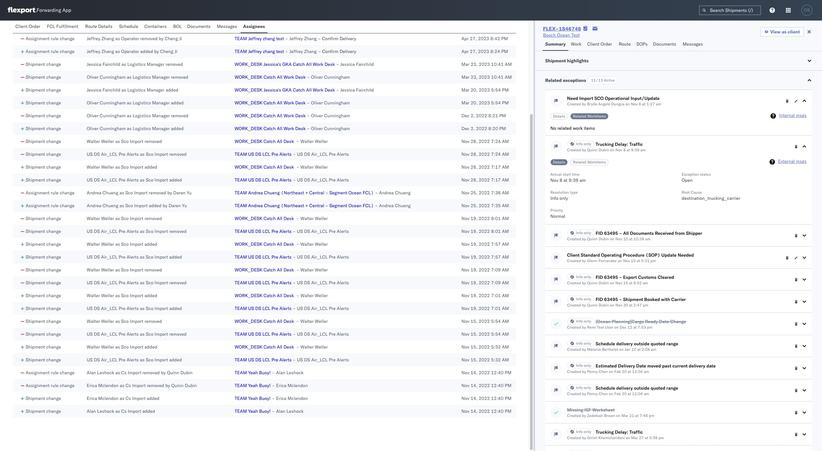 Task type: vqa. For each thing, say whether or not it's contained in the screenshot.
Client Order
yes



Task type: locate. For each thing, give the bounding box(es) containing it.
2 20, from the top
[[471, 100, 478, 106]]

0 vertical spatial workitems
[[588, 114, 607, 119]]

info only up created by quinn dubin on nov 30 at 2:47 pm
[[577, 297, 592, 301]]

date right ready
[[660, 319, 670, 325]]

0 vertical spatial +
[[306, 190, 308, 196]]

as inside button
[[782, 29, 787, 35]]

4 created from the top
[[568, 258, 581, 263]]

cs up the erica mclendon as cs import added
[[126, 383, 131, 389]]

client down 'flexport.' image on the left top of the page
[[15, 23, 28, 29]]

operational
[[605, 95, 630, 101]]

cs up erica mclendon as cs import removed by quinn dubin
[[121, 370, 127, 376]]

1 horizontal spatial order
[[601, 41, 613, 47]]

20 down jan
[[622, 369, 627, 374]]

8:42
[[491, 36, 501, 41]]

internal msgs button
[[780, 112, 807, 119]]

chen for schedule
[[599, 391, 609, 396]]

with
[[662, 297, 671, 302]]

created by penny chen on feb 20 at 12:04 am down estimated at the bottom right
[[568, 369, 650, 374]]

1 vertical spatial 9:39
[[569, 177, 579, 183]]

catch for dec 2, 2022 8:20 pm
[[264, 126, 276, 131]]

walter weller as sco import added for nov 19, 2022 7:01 am
[[87, 293, 157, 299]]

0 vertical spatial traffic
[[630, 141, 643, 147]]

2 mar 20, 2023 5:54 pm from the top
[[462, 100, 509, 106]]

1 vertical spatial team andrea chueng (northeast + central - segment ocean fcl) - andrea chueng
[[235, 203, 411, 209]]

documents right bol button
[[187, 23, 211, 29]]

created by penny chen on feb 20 at 12:04 am for estimated
[[568, 369, 650, 374]]

1 vertical spatial details
[[553, 114, 566, 119]]

4 walter weller as sco import removed from the top
[[87, 319, 162, 324]]

16 shipment change from the top
[[26, 280, 61, 286]]

2023 for oliver cunningham as logistics manager added
[[479, 100, 490, 106]]

1 vertical spatial msgs
[[797, 158, 807, 164]]

date left moved
[[637, 363, 647, 369]]

21 shipment change from the top
[[26, 344, 61, 350]]

route for route
[[619, 41, 631, 47]]

start
[[563, 172, 571, 177]]

8:21
[[489, 113, 499, 119]]

2, down dec 2, 2022 8:21 pm
[[471, 126, 475, 131]]

1 5:54 from the top
[[492, 87, 501, 93]]

operator up jeffrey zhang as operator removed by cheng ji
[[122, 23, 140, 29]]

8 inside need import sco operational input/update created by brylle angelo dungca on nov 8 at 1:27 am
[[639, 102, 642, 106]]

1 segment from the top
[[330, 190, 348, 196]]

jan
[[625, 347, 631, 352]]

1 vertical spatial created by penny chen on feb 20 at 12:04 am
[[568, 391, 650, 396]]

2 range from the top
[[667, 385, 679, 391]]

2 assignment from the top
[[26, 49, 50, 54]]

2 feb from the top
[[615, 391, 621, 396]]

operator for reassigned
[[122, 23, 140, 29]]

quoted
[[651, 341, 666, 347], [651, 385, 666, 391]]

flexport. image
[[8, 7, 37, 13]]

dec for dec 2, 2022 8:20 pm
[[462, 126, 470, 131]]

1 vertical spatial penny
[[588, 391, 598, 396]]

0 vertical spatial test
[[276, 36, 284, 41]]

info only up remi
[[577, 319, 592, 324]]

range for created by penny chen on feb 20 at 12:04 am
[[667, 385, 679, 391]]

2 7:17 from the top
[[491, 177, 501, 183]]

assignment for andrea chueng as sco import removed by daren yu
[[26, 190, 50, 196]]

apr 27, 2023 8:24 pm
[[462, 49, 508, 54]]

order left the fcl
[[29, 23, 40, 29]]

2 schedule delivery outside quoted range from the top
[[596, 385, 679, 391]]

1 horizontal spatial client
[[568, 252, 580, 258]]

1 vertical spatial related workitems button
[[571, 159, 609, 166]]

0 vertical spatial related workitems button
[[571, 113, 609, 120]]

1 msgs from the top
[[797, 112, 807, 118]]

oliver cunningham as logistics manager removed down jessica fairchild as logistics manager removed
[[87, 74, 188, 80]]

2 work_desk catch all desk - walter weller from the top
[[235, 164, 328, 170]]

shipment inside shipment highlights button
[[546, 58, 566, 64]]

2 vertical spatial schedule
[[596, 385, 616, 391]]

1 nov 28, 2022 7:17 am from the top
[[462, 164, 509, 170]]

1 7:57 from the top
[[491, 241, 501, 247]]

2 segment from the top
[[330, 203, 348, 209]]

msgs for external msgs
[[797, 158, 807, 164]]

1 horizontal spatial savant
[[186, 23, 199, 29]]

lcl for nov 19, 2022 7:09 am
[[263, 280, 271, 286]]

1 28, from the top
[[471, 139, 478, 144]]

3 63495 from the top
[[605, 297, 619, 302]]

yeah for alan leshock as cs import added
[[248, 408, 258, 414]]

1 vertical spatial +
[[306, 203, 308, 209]]

omkar right the containers button
[[171, 23, 184, 29]]

63495 up created by quinn dubin on nov 30 at 2:47 pm
[[605, 297, 619, 302]]

28, for walter weller as sco import removed
[[471, 139, 478, 144]]

2:08
[[642, 347, 651, 352]]

1 horizontal spatial 9:39
[[632, 148, 640, 152]]

created by penny chen on feb 20 at 12:04 am for schedule
[[568, 391, 650, 396]]

fairchild
[[103, 61, 120, 67], [356, 61, 374, 67], [103, 87, 120, 93], [356, 87, 374, 93]]

traffic up 27
[[630, 429, 643, 435]]

1 vertical spatial traffic
[[630, 429, 643, 435]]

11/13
[[592, 78, 603, 83]]

schedule delivery outside quoted range up 21
[[596, 385, 679, 391]]

2 nov 28, 2022 7:17 am from the top
[[462, 177, 509, 183]]

0 vertical spatial 7:57
[[491, 241, 501, 247]]

documents button up shipment highlights button on the top
[[651, 38, 681, 51]]

2 horizontal spatial client
[[588, 41, 600, 47]]

3 work_desk catch all work desk - oliver cunningham from the top
[[235, 113, 350, 119]]

1 vertical spatial nov 15, 2022 5:54 am
[[462, 331, 509, 337]]

nov 28, 2022 7:24 am for work_desk catch all desk - walter weller
[[462, 139, 509, 144]]

1 assignment from the top
[[26, 36, 50, 41]]

1 vertical spatial workitems
[[588, 160, 607, 165]]

nov inside actual start time nov 8 at 9:39 am
[[551, 177, 559, 183]]

info only up girish
[[577, 429, 592, 434]]

1 chen from the top
[[599, 369, 609, 374]]

documents button right bol
[[185, 21, 214, 33]]

created by penny chen on feb 20 at 12:04 am up worksheet at the right of the page
[[568, 391, 650, 396]]

14,
[[471, 370, 478, 376], [471, 383, 478, 389], [471, 396, 478, 401], [471, 408, 478, 414]]

1 team jeffrey zhang test - jeffrey zhang - confirm delivery from the top
[[235, 36, 356, 41]]

1 central from the top
[[310, 190, 325, 196]]

client inside client standard operating procedure (sop) update needed created by glenn fernandez on nov 10 at 5:31 pm
[[568, 252, 580, 258]]

client order right work button
[[588, 41, 613, 47]]

1 trucking delay: traffic from the top
[[596, 141, 643, 147]]

team yeah buoy! - alan leshock for alan leshock as cs import added
[[235, 408, 304, 414]]

external msgs
[[779, 158, 807, 164]]

(northeast for andrea chueng as sco import removed by daren yu
[[281, 190, 304, 196]]

apr 27, 2023 8:42 pm
[[462, 36, 508, 41]]

us ds air_lcl pre alerts as sco import removed for nov 15, 2022 5:54 am
[[87, 331, 187, 337]]

2 vertical spatial delivery
[[617, 385, 633, 391]]

2 team andrea chueng (northeast + central - segment ocean fcl) - andrea chueng from the top
[[235, 203, 411, 209]]

2 vertical spatial 63495
[[605, 297, 619, 302]]

chen
[[599, 369, 609, 374], [599, 391, 609, 396]]

4 work_desk catch all work desk - oliver cunningham from the top
[[235, 126, 350, 131]]

nov 19, 2022 8:01 am for work_desk catch all desk - walter weller
[[462, 216, 509, 221]]

client
[[788, 29, 801, 35]]

details inside button
[[98, 23, 113, 29]]

related workitems up time
[[573, 160, 607, 165]]

2 us ds air_lcl pre alerts as sco import added from the top
[[87, 254, 182, 260]]

1 penny from the top
[[588, 369, 598, 374]]

by inside need import sco operational input/update created by brylle angelo dungca on nov 8 at 1:27 am
[[582, 102, 587, 106]]

order left route button
[[601, 41, 613, 47]]

pm inside client standard operating procedure (sop) update needed created by glenn fernandez on nov 10 at 5:31 pm
[[651, 258, 657, 263]]

quoted for created by mélanie berthelot on jan 10 at 2:08 am
[[651, 341, 666, 347]]

nov 19, 2022 7:01 am for work_desk catch all desk - walter weller
[[462, 293, 509, 299]]

1 nov 28, 2022 7:24 am from the top
[[462, 139, 509, 144]]

oliver cunningham as logistics manager added
[[87, 100, 184, 106], [87, 126, 184, 131]]

8 inside actual start time nov 8 at 9:39 am
[[560, 177, 563, 183]]

segment for nov 25, 2022 7:35 am
[[330, 203, 348, 209]]

9:39 inside actual start time nov 8 at 9:39 am
[[569, 177, 579, 183]]

1 work_desk catch all work desk - oliver cunningham from the top
[[235, 74, 350, 80]]

jessica's for added
[[264, 87, 281, 93]]

related workitems button up time
[[571, 159, 609, 166]]

info only down "glenn"
[[577, 274, 592, 279]]

0 vertical spatial team yeah buoy! - alan leshock
[[235, 370, 304, 376]]

10:41 for jessica fairchild
[[492, 61, 504, 67]]

catch for nov 15, 2022 5:54 am
[[264, 319, 276, 324]]

nov inside client standard operating procedure (sop) update needed created by glenn fernandez on nov 10 at 5:31 pm
[[624, 258, 630, 263]]

catch for nov 28, 2022 7:24 am
[[264, 139, 276, 144]]

1 yeah from the top
[[248, 370, 258, 376]]

client order down 'flexport.' image on the left top of the page
[[15, 23, 40, 29]]

10 work_desk from the top
[[235, 241, 263, 247]]

1 vertical spatial operator
[[121, 36, 139, 41]]

0 vertical spatial oliver cunningham as logistics manager added
[[87, 100, 184, 106]]

8 lcl from the top
[[263, 357, 271, 363]]

related
[[546, 77, 562, 83], [573, 114, 587, 119], [573, 160, 587, 165]]

cs up alan leshock as cs import added
[[126, 396, 131, 401]]

pm right 3:38
[[659, 435, 665, 440]]

assignment rule change for andrea chueng as sco import added by daren yu
[[26, 203, 75, 209]]

1 vertical spatial documents button
[[651, 38, 681, 51]]

nov 15, 2022 5:32 am
[[462, 344, 509, 350], [462, 357, 509, 363]]

details up actual
[[553, 160, 566, 165]]

normal
[[551, 213, 566, 219]]

messages button
[[214, 21, 241, 33], [681, 38, 707, 51]]

1 horizontal spatial omkar
[[171, 23, 184, 29]]

savant right bol button
[[186, 23, 199, 29]]

catch for nov 15, 2022 5:32 am
[[264, 344, 276, 350]]

apr for apr 27, 2023 8:24 pm
[[462, 49, 469, 54]]

client standard operating procedure (sop) update needed created by glenn fernandez on nov 10 at 5:31 pm
[[568, 252, 695, 263]]

created by remi test user on dec 12 at 7:53 pm
[[568, 325, 653, 330]]

2 gka from the top
[[283, 87, 292, 93]]

0 horizontal spatial client order
[[15, 23, 40, 29]]

7:09
[[491, 267, 501, 273], [491, 280, 501, 286]]

shipment
[[546, 58, 566, 64], [26, 61, 45, 67], [26, 74, 45, 80], [26, 87, 45, 93], [26, 100, 45, 106], [26, 113, 45, 119], [26, 126, 45, 131], [26, 139, 45, 144], [26, 151, 45, 157], [26, 164, 45, 170], [26, 177, 45, 183], [26, 216, 45, 221], [26, 229, 45, 234], [26, 241, 45, 247], [26, 254, 45, 260], [26, 267, 45, 273], [26, 280, 45, 286], [26, 293, 45, 299], [624, 297, 644, 302], [26, 306, 45, 311], [26, 319, 45, 324], [26, 331, 45, 337], [26, 344, 45, 350], [26, 357, 45, 363], [26, 396, 45, 401], [26, 408, 45, 414]]

27
[[640, 435, 644, 440]]

all for dec 2, 2022 8:21 pm
[[277, 113, 283, 119]]

team yeah buoy! - alan leshock for alan leshock as cs import removed by quinn dubin
[[235, 370, 304, 376]]

8:01 for us ds air_lcl pre alerts
[[491, 229, 501, 234]]

16 team from the top
[[235, 408, 247, 414]]

1 vertical spatial 7:24
[[491, 151, 501, 157]]

nov 28, 2022 7:17 am
[[462, 164, 509, 170], [462, 177, 509, 183]]

0 vertical spatial 27,
[[470, 36, 477, 41]]

ocean
[[557, 32, 571, 38], [349, 190, 362, 196], [349, 203, 362, 209]]

removed
[[140, 36, 158, 41], [166, 61, 183, 67], [171, 74, 188, 80], [171, 113, 188, 119], [145, 139, 162, 144], [169, 151, 187, 157], [149, 190, 166, 196], [145, 216, 162, 221], [169, 229, 187, 234], [145, 267, 162, 273], [169, 280, 187, 286], [145, 319, 162, 324], [169, 331, 187, 337], [143, 370, 160, 376], [147, 383, 164, 389]]

1 vertical spatial 8:01
[[491, 229, 501, 234]]

1 7:09 from the top
[[491, 267, 501, 273]]

penny down estimated at the bottom right
[[588, 369, 598, 374]]

only down resolution
[[560, 195, 569, 201]]

workitems down created by quinn dubin on nov 8 at 9:39 am at top
[[588, 160, 607, 165]]

2 15, from the top
[[471, 331, 478, 337]]

8 19, from the top
[[471, 306, 478, 311]]

dec up dec 2, 2022 8:20 pm
[[462, 113, 470, 119]]

workitems for external
[[588, 160, 607, 165]]

route right fulfillment in the top left of the page
[[85, 23, 97, 29]]

mar for jessica fairchild as logistics manager added
[[462, 87, 470, 93]]

1 vertical spatial delivery
[[689, 363, 706, 369]]

1 19, from the top
[[471, 216, 478, 221]]

0 horizontal spatial messages button
[[214, 21, 241, 33]]

us
[[87, 151, 93, 157], [248, 151, 254, 157], [297, 151, 303, 157], [87, 177, 93, 183], [248, 177, 254, 183], [297, 177, 303, 183], [87, 229, 93, 234], [248, 229, 254, 234], [297, 229, 303, 234], [87, 254, 93, 260], [248, 254, 254, 260], [297, 254, 303, 260], [87, 280, 93, 286], [248, 280, 254, 286], [297, 280, 303, 286], [87, 306, 93, 311], [248, 306, 254, 311], [297, 306, 303, 311], [87, 331, 93, 337], [248, 331, 254, 337], [297, 331, 303, 337], [87, 357, 93, 363], [248, 357, 254, 363], [297, 357, 303, 363]]

6 work_desk catch all desk - walter weller from the top
[[235, 293, 328, 299]]

1 oliver cunningham as logistics manager removed from the top
[[87, 74, 188, 80]]

details button up actual
[[551, 159, 568, 166]]

1 team yeah buoy! - erica mclendon from the top
[[235, 383, 308, 389]]

work inside button
[[571, 41, 582, 47]]

1 savant from the left
[[101, 23, 115, 29]]

1 vertical spatial dec
[[462, 126, 470, 131]]

0 vertical spatial 10
[[624, 237, 629, 241]]

quoted down estimated delivery date moved past current delivery date
[[651, 385, 666, 391]]

messages for right the messages button
[[683, 41, 704, 47]]

messages button up shipment highlights button on the top
[[681, 38, 707, 51]]

documents up 10:38
[[631, 230, 654, 236]]

team us ds lcl pre alerts - us ds air_lcl pre alerts for nov 19, 2022 7:57 am
[[235, 254, 349, 260]]

test down [ocean
[[597, 325, 605, 330]]

need
[[568, 95, 579, 101]]

cs for erica mclendon as cs import added
[[126, 396, 131, 401]]

0 vertical spatial 8:01
[[491, 216, 501, 221]]

2 nov 19, 2022 7:57 am from the top
[[462, 254, 509, 260]]

work_desk catch all desk - walter weller for nov 15, 2022 5:32 am
[[235, 344, 328, 350]]

0 vertical spatial apr
[[462, 36, 469, 41]]

25, down nov 25, 2022 7:36 am
[[471, 203, 478, 209]]

dubin for fid 63495 - export customs cleared
[[599, 281, 610, 285]]

10 left 10:38
[[624, 237, 629, 241]]

2 rule from the top
[[51, 49, 59, 54]]

omkar right fulfillment in the top left of the page
[[87, 23, 100, 29]]

10 shipment change from the top
[[26, 177, 61, 183]]

15 team from the top
[[235, 396, 247, 401]]

0 vertical spatial details button
[[551, 113, 568, 120]]

2 vertical spatial related
[[573, 160, 587, 165]]

1 vertical spatial 20,
[[471, 100, 478, 106]]

msgs
[[797, 112, 807, 118], [797, 158, 807, 164]]

operator down jeffrey zhang as operator removed by cheng ji
[[121, 49, 139, 54]]

1 12:04 from the top
[[633, 369, 643, 374]]

cs down the erica mclendon as cs import added
[[121, 408, 127, 414]]

items
[[584, 125, 596, 131]]

trucking delay: traffic up created by girish khemchandani on mar 27 at 3:38 pm at the right of page
[[596, 429, 643, 435]]

1 vertical spatial nov 15, 2022 5:32 am
[[462, 357, 509, 363]]

4 assignment from the top
[[26, 203, 50, 209]]

12:40
[[491, 370, 504, 376], [491, 383, 504, 389], [491, 396, 504, 401], [491, 408, 504, 414]]

2 delay: from the top
[[615, 429, 629, 435]]

2 7:57 from the top
[[491, 254, 501, 260]]

0 vertical spatial messages
[[217, 23, 237, 29]]

schedule up berthelot
[[596, 341, 616, 347]]

range down past at the bottom right of page
[[667, 385, 679, 391]]

assignment rule change for erica mclendon as cs import removed by quinn dubin
[[26, 383, 75, 389]]

client order
[[15, 23, 40, 29], [588, 41, 613, 47]]

catch for nov 19, 2022 7:57 am
[[264, 241, 276, 247]]

1 vertical spatial apr
[[462, 49, 469, 54]]

created by girish khemchandani on mar 27 at 3:38 pm
[[568, 435, 665, 440]]

trucking delay: traffic up created by quinn dubin on nov 8 at 9:39 am at top
[[596, 141, 643, 147]]

assignment for jeffrey zhang as operator removed by cheng ji
[[26, 36, 50, 41]]

ocean for nov 25, 2022 7:36 am
[[349, 190, 362, 196]]

1 7:01 from the top
[[491, 293, 501, 299]]

1 vertical spatial cheng
[[160, 49, 173, 54]]

only up created by quinn dubin on nov 30 at 2:47 pm
[[584, 297, 592, 301]]

from
[[676, 230, 685, 236]]

4 walter weller as sco import added from the top
[[87, 344, 157, 350]]

feb
[[615, 369, 621, 374], [615, 391, 621, 396]]

pre
[[119, 151, 126, 157], [272, 151, 278, 157], [329, 151, 336, 157], [119, 177, 126, 183], [272, 177, 278, 183], [329, 177, 336, 183], [119, 229, 126, 234], [272, 229, 278, 234], [329, 229, 336, 234], [119, 254, 126, 260], [272, 254, 278, 260], [329, 254, 336, 260], [119, 280, 126, 286], [272, 280, 278, 286], [329, 280, 336, 286], [119, 306, 126, 311], [272, 306, 278, 311], [329, 306, 336, 311], [119, 331, 126, 337], [272, 331, 278, 337], [329, 331, 336, 337], [119, 357, 126, 363], [272, 357, 278, 363], [329, 357, 336, 363]]

8:01 for walter weller
[[491, 216, 501, 221]]

walter weller as sco import removed for nov 19, 2022 8:01 am
[[87, 216, 162, 221]]

delivery left date
[[689, 363, 706, 369]]

1 vertical spatial 7:09
[[491, 280, 501, 286]]

1 vertical spatial nov 19, 2022 8:01 am
[[462, 229, 509, 234]]

workitems down brylle on the top of page
[[588, 114, 607, 119]]

0 vertical spatial delivery
[[617, 341, 633, 347]]

related up work
[[573, 114, 587, 119]]

jeffrey
[[87, 36, 100, 41], [248, 36, 262, 41], [290, 36, 303, 41], [87, 49, 100, 54], [248, 49, 262, 54], [290, 49, 303, 54]]

daren for andrea chueng as sco import removed by daren yu
[[173, 190, 186, 196]]

import inside need import sco operational input/update created by brylle angelo dungca on nov 8 at 1:27 am
[[580, 95, 594, 101]]

messages button left assignees
[[214, 21, 241, 33]]

remi
[[588, 325, 596, 330]]

nov 19, 2022 8:01 am
[[462, 216, 509, 221], [462, 229, 509, 234]]

1 vertical spatial 2,
[[471, 126, 475, 131]]

outside down moved
[[634, 385, 650, 391]]

0 vertical spatial 2,
[[471, 113, 475, 119]]

1 vertical spatial (northeast
[[281, 203, 304, 209]]

0 vertical spatial 23,
[[471, 61, 478, 67]]

1 vertical spatial team yeah buoy! - alan leshock
[[235, 408, 304, 414]]

7 work_desk catch all desk - walter weller from the top
[[235, 319, 328, 324]]

delivery up jan
[[617, 341, 633, 347]]

1 vertical spatial ji
[[175, 49, 178, 54]]

rule for andrea chueng as sco import added by daren yu
[[51, 203, 59, 209]]

trucking delay: traffic for khemchandani
[[596, 429, 643, 435]]

savant left schedule button
[[101, 23, 115, 29]]

1 15, from the top
[[471, 319, 478, 324]]

4 14, from the top
[[471, 408, 478, 414]]

outside up the '2:08'
[[634, 341, 650, 347]]

1 vertical spatial mar 23, 2023 10:41 am
[[462, 74, 512, 80]]

1 vertical spatial client order button
[[585, 38, 617, 51]]

info only down items
[[577, 141, 592, 146]]

feb for delivery
[[615, 369, 621, 374]]

all for nov 19, 2022 7:57 am
[[277, 241, 283, 247]]

0 vertical spatial cheng
[[165, 36, 178, 41]]

created inside need import sco operational input/update created by brylle angelo dungca on nov 8 at 1:27 am
[[568, 102, 581, 106]]

client order button up the highlights
[[585, 38, 617, 51]]

2 yeah from the top
[[248, 383, 258, 389]]

1 vertical spatial confirm
[[322, 49, 339, 54]]

27, down apr 27, 2023 8:42 pm
[[470, 49, 477, 54]]

messages left assignees
[[217, 23, 237, 29]]

2 5:54 from the top
[[492, 100, 501, 106]]

1 vertical spatial feb
[[615, 391, 621, 396]]

12:04
[[633, 369, 643, 374], [633, 391, 643, 396]]

2 vertical spatial ocean
[[349, 203, 362, 209]]

nov 28, 2022 7:24 am
[[462, 139, 509, 144], [462, 151, 509, 157]]

1 vertical spatial 7:57
[[491, 254, 501, 260]]

6 team us ds lcl pre alerts - us ds air_lcl pre alerts from the top
[[235, 306, 349, 311]]

0 vertical spatial nov 28, 2022 7:17 am
[[462, 164, 509, 170]]

nov 25, 2022 7:36 am
[[462, 190, 509, 196]]

1 8:01 from the top
[[491, 216, 501, 221]]

1 vertical spatial route
[[619, 41, 631, 47]]

0 vertical spatial nov 19, 2022 7:57 am
[[462, 241, 509, 247]]

1 assignment rule change from the top
[[26, 36, 75, 41]]

schedule up jeffrey zhang as operator removed by cheng ji
[[119, 23, 138, 29]]

related workitems for internal msgs
[[573, 114, 607, 119]]

test down 1846748
[[572, 32, 580, 38]]

fid up created by quinn dubin on nov 10 at 10:38 am
[[596, 230, 603, 236]]

berthelot
[[603, 347, 619, 352]]

2, up dec 2, 2022 8:20 pm
[[471, 113, 475, 119]]

0 vertical spatial 20,
[[471, 87, 478, 93]]

nov 15, 2022 5:32 am for work_desk catch all desk - walter weller
[[462, 344, 509, 350]]

delay: up created by quinn dubin on nov 8 at 9:39 am at top
[[615, 141, 629, 147]]

12:40 for erica mclendon as cs import removed by quinn dubin
[[491, 383, 504, 389]]

added
[[140, 49, 153, 54], [166, 87, 178, 93], [171, 100, 184, 106], [171, 126, 184, 131], [145, 164, 157, 170], [169, 177, 182, 183], [149, 203, 162, 209], [145, 241, 157, 247], [169, 254, 182, 260], [145, 293, 157, 299], [169, 306, 182, 311], [145, 344, 157, 350], [169, 357, 182, 363], [147, 396, 160, 401], [143, 408, 155, 414]]

4 us ds air_lcl pre alerts as sco import removed from the top
[[87, 331, 187, 337]]

0 horizontal spatial client
[[15, 23, 28, 29]]

5:54 for cunningham
[[492, 100, 501, 106]]

1 horizontal spatial date
[[660, 319, 670, 325]]

operator down schedule button
[[121, 36, 139, 41]]

desk
[[325, 61, 335, 67], [296, 74, 306, 80], [325, 87, 335, 93], [296, 100, 306, 106], [296, 113, 306, 119], [296, 126, 306, 131], [284, 139, 294, 144], [284, 164, 294, 170], [284, 216, 294, 221], [284, 241, 294, 247], [284, 267, 294, 273], [284, 293, 294, 299], [284, 319, 294, 324], [284, 344, 294, 350]]

3 rule from the top
[[51, 190, 59, 196]]

work_desk catch all desk - walter weller for nov 28, 2022 7:24 am
[[235, 139, 328, 144]]

fcl)
[[363, 190, 374, 196], [363, 203, 374, 209]]

1 vertical spatial test
[[276, 49, 284, 54]]

quoted up estimated delivery date moved past current delivery date
[[651, 341, 666, 347]]

2 team us ds lcl pre alerts - us ds air_lcl pre alerts from the top
[[235, 177, 349, 183]]

1 vertical spatial zhang
[[263, 49, 275, 54]]

4 28, from the top
[[471, 177, 478, 183]]

8
[[639, 102, 642, 106], [624, 148, 626, 152], [560, 177, 563, 183]]

1 vertical spatial 12:04
[[633, 391, 643, 396]]

1 vertical spatial segment
[[330, 203, 348, 209]]

team us ds lcl pre alerts - us ds air_lcl pre alerts for nov 19, 2022 7:01 am
[[235, 306, 349, 311]]

details up related in the top right of the page
[[553, 114, 566, 119]]

cheng down the containers button
[[160, 49, 173, 54]]

only
[[584, 141, 592, 146], [560, 195, 569, 201], [584, 230, 592, 235], [584, 274, 592, 279], [584, 297, 592, 301], [584, 319, 592, 324], [584, 341, 592, 346], [584, 363, 592, 368], [584, 385, 592, 390], [584, 429, 592, 434]]

1 vertical spatial central
[[310, 203, 325, 209]]

nov 14, 2022 12:40 pm for erica mclendon as cs import removed by quinn dubin
[[462, 383, 512, 389]]

trucking up created by quinn dubin on nov 8 at 9:39 am at top
[[596, 141, 614, 147]]

nov 25, 2022 7:35 am
[[462, 203, 509, 209]]

by inside missing isf worksheet created by zedekiah brown on mar 21 at 7:46 pm
[[582, 413, 587, 418]]

11 shipment change from the top
[[26, 216, 61, 221]]

20 shipment change from the top
[[26, 331, 61, 337]]

25, for nov 25, 2022 7:36 am
[[471, 190, 478, 196]]

oliver cunningham as logistics manager removed down jessica fairchild as logistics manager added
[[87, 113, 188, 119]]

1 zhang from the top
[[263, 36, 275, 41]]

test for jeffrey zhang as operator added by cheng ji
[[276, 49, 284, 54]]

4 team us ds lcl pre alerts - us ds air_lcl pre alerts from the top
[[235, 254, 349, 260]]

details button up related in the top right of the page
[[551, 113, 568, 120]]

team yeah buoy! - erica mclendon
[[235, 383, 308, 389], [235, 396, 308, 401]]

cs for alan leshock as cs import added
[[121, 408, 127, 414]]

1 outside from the top
[[634, 341, 650, 347]]

rule
[[51, 36, 59, 41], [51, 49, 59, 54], [51, 190, 59, 196], [51, 203, 59, 209], [51, 370, 59, 376], [51, 383, 59, 389]]

info only up standard
[[577, 230, 592, 235]]

jessica's for removed
[[264, 61, 281, 67]]

view as client button
[[761, 27, 805, 37]]

penny for schedule
[[588, 391, 598, 396]]

1 vertical spatial related
[[573, 114, 587, 119]]

client order button down 'flexport.' image on the left top of the page
[[13, 21, 44, 33]]

1 quoted from the top
[[651, 341, 666, 347]]

all for nov 28, 2022 7:24 am
[[277, 139, 283, 144]]

0 vertical spatial 5:32
[[491, 344, 501, 350]]

fid up created by quinn dubin on nov 15 at 8:52 am
[[596, 274, 603, 280]]

12 shipment change from the top
[[26, 229, 61, 234]]

shipment highlights button
[[535, 51, 823, 70]]

client right work button
[[588, 41, 600, 47]]

10 down 'procedure' on the right bottom of page
[[631, 258, 636, 263]]

4 buoy! from the top
[[259, 408, 271, 414]]

20,
[[471, 87, 478, 93], [471, 100, 478, 106]]

pm right the 7:46
[[650, 413, 655, 418]]

work_desk jessica's gka catch all work desk - jessica fairchild
[[235, 61, 374, 67], [235, 87, 374, 93]]

schedule delivery outside quoted range up the '2:08'
[[596, 341, 679, 347]]

1 feb from the top
[[615, 369, 621, 374]]

moved
[[648, 363, 662, 369]]

am
[[656, 102, 662, 106], [641, 148, 646, 152], [580, 177, 586, 183], [646, 237, 651, 241], [643, 281, 649, 285], [652, 347, 657, 352], [644, 369, 650, 374], [644, 391, 650, 396]]

need import sco operational input/update created by brylle angelo dungca on nov 8 at 1:27 am
[[568, 95, 662, 106]]

0 horizontal spatial 8
[[560, 177, 563, 183]]

1 vertical spatial fcl)
[[363, 203, 374, 209]]

route
[[85, 23, 97, 29], [619, 41, 631, 47]]

7:01 for walter weller
[[491, 293, 501, 299]]

nov 14, 2022 12:40 pm for alan leshock as cs import removed by quinn dubin
[[462, 370, 512, 376]]

info only
[[577, 141, 592, 146], [577, 230, 592, 235], [577, 274, 592, 279], [577, 297, 592, 301], [577, 319, 592, 324], [577, 341, 592, 346], [577, 363, 592, 368], [577, 385, 592, 390], [577, 429, 592, 434]]

2023 for jessica fairchild as logistics manager removed
[[479, 61, 490, 67]]

(northeast
[[281, 190, 304, 196], [281, 203, 304, 209]]

fid 63495 - all documents received from shipper
[[596, 230, 703, 236]]

7 lcl from the top
[[263, 331, 271, 337]]

0 vertical spatial confirm
[[322, 36, 339, 41]]

25, for nov 25, 2022 7:35 am
[[471, 203, 478, 209]]

dec down dec 2, 2022 8:21 pm
[[462, 126, 470, 131]]

12:04 up 21
[[633, 391, 643, 396]]

related up time
[[573, 160, 587, 165]]

chen down estimated at the bottom right
[[599, 369, 609, 374]]

change
[[671, 319, 687, 325]]

route left sops
[[619, 41, 631, 47]]

central for andrea chueng as sco import removed by daren yu
[[310, 190, 325, 196]]

1 omkar from the left
[[87, 23, 100, 29]]

2 confirm from the top
[[322, 49, 339, 54]]

1 vertical spatial messages
[[683, 41, 704, 47]]

0 vertical spatial 20
[[622, 369, 627, 374]]

2023 for jeffrey zhang as operator removed by cheng ji
[[478, 36, 490, 41]]

nov 19, 2022 7:57 am for team us ds lcl pre alerts - us ds air_lcl pre alerts
[[462, 254, 509, 260]]

5:54
[[492, 87, 501, 93], [492, 100, 501, 106], [491, 319, 501, 324], [491, 331, 501, 337]]

1 vertical spatial daren
[[169, 203, 181, 209]]

1 vertical spatial schedule delivery outside quoted range
[[596, 385, 679, 391]]

28, for us ds air_lcl pre alerts as sco import added
[[471, 177, 478, 183]]

1 rule from the top
[[51, 36, 59, 41]]

1 mar 20, 2023 5:54 pm from the top
[[462, 87, 509, 93]]

work_desk catch all work desk - oliver cunningham for mar 23, 2023 10:41 am
[[235, 74, 350, 80]]

0 vertical spatial dec
[[462, 113, 470, 119]]

team andrea chueng (northeast + central - segment ocean fcl) - andrea chueng for andrea chueng as sco import added by daren yu
[[235, 203, 411, 209]]

2 28, from the top
[[471, 151, 478, 157]]

am inside actual start time nov 8 at 9:39 am
[[580, 177, 586, 183]]

5:32
[[491, 344, 501, 350], [491, 357, 501, 363]]

related workitems button
[[571, 113, 609, 120], [571, 159, 609, 166]]

info inside resolution type info only
[[551, 195, 559, 201]]

traffic for 27
[[630, 429, 643, 435]]

1 20 from the top
[[622, 369, 627, 374]]

info only up mélanie
[[577, 341, 592, 346]]

import
[[580, 95, 594, 101], [130, 139, 143, 144], [155, 151, 168, 157], [130, 164, 143, 170], [155, 177, 168, 183], [134, 190, 148, 196], [134, 203, 148, 209], [130, 216, 143, 221], [155, 229, 168, 234], [130, 241, 143, 247], [155, 254, 168, 260], [130, 267, 143, 273], [155, 280, 168, 286], [130, 293, 143, 299], [155, 306, 168, 311], [130, 319, 143, 324], [155, 331, 168, 337], [130, 344, 143, 350], [155, 357, 168, 363], [128, 370, 141, 376], [132, 383, 146, 389], [132, 396, 146, 401], [128, 408, 141, 414]]

at inside client standard operating procedure (sop) update needed created by glenn fernandez on nov 10 at 5:31 pm
[[637, 258, 641, 263]]

cs
[[121, 370, 127, 376], [126, 383, 131, 389], [126, 396, 131, 401], [121, 408, 127, 414]]

1 vertical spatial fid
[[596, 274, 603, 280]]

team jeffrey zhang test - jeffrey zhang - confirm delivery for jeffrey zhang as operator added by cheng ji
[[235, 49, 356, 54]]

15, for walter weller as sco import added
[[471, 344, 478, 350]]

10 right jan
[[632, 347, 637, 352]]

2 jessica's from the top
[[264, 87, 281, 93]]

1 vertical spatial 5:32
[[491, 357, 501, 363]]

chen up worksheet at the right of the page
[[599, 391, 609, 396]]

2 vertical spatial 10
[[632, 347, 637, 352]]

0 vertical spatial route
[[85, 23, 97, 29]]

delay: up created by girish khemchandani on mar 27 at 3:38 pm at the right of page
[[615, 429, 629, 435]]

12:04 down estimated delivery date moved past current delivery date
[[633, 369, 643, 374]]

rule for jeffrey zhang as operator removed by cheng ji
[[51, 36, 59, 41]]

catch
[[293, 61, 305, 67], [264, 74, 276, 80], [293, 87, 305, 93], [264, 100, 276, 106], [264, 113, 276, 119], [264, 126, 276, 131], [264, 139, 276, 144], [264, 164, 276, 170], [264, 216, 276, 221], [264, 241, 276, 247], [264, 267, 276, 273], [264, 293, 276, 299], [264, 319, 276, 324], [264, 344, 276, 350]]

msgs right the external on the top right of the page
[[797, 158, 807, 164]]

0 vertical spatial fid
[[596, 230, 603, 236]]

operator
[[122, 23, 140, 29], [121, 36, 139, 41], [121, 49, 139, 54]]

only up girish
[[584, 429, 592, 434]]

0 horizontal spatial date
[[637, 363, 647, 369]]

rule for alan leshock as cs import removed by quinn dubin
[[51, 370, 59, 376]]

0 vertical spatial fcl)
[[363, 190, 374, 196]]

7:46
[[640, 413, 649, 418]]

(sop)
[[646, 252, 661, 258]]

1 23, from the top
[[471, 61, 478, 67]]

2 7:24 from the top
[[491, 151, 501, 157]]

range up past at the bottom right of page
[[667, 341, 679, 347]]

info
[[577, 141, 583, 146], [551, 195, 559, 201], [577, 230, 583, 235], [577, 274, 583, 279], [577, 297, 583, 301], [577, 319, 583, 324], [577, 341, 583, 346], [577, 363, 583, 368], [577, 385, 583, 390], [577, 429, 583, 434]]

quinn
[[588, 148, 598, 152], [588, 237, 598, 241], [588, 281, 598, 285], [588, 303, 598, 308], [167, 370, 179, 376], [171, 383, 184, 389]]

created by quinn dubin on nov 30 at 2:47 pm
[[568, 303, 649, 308]]

10:41
[[492, 61, 504, 67], [492, 74, 504, 80]]

mar for oliver cunningham as logistics manager removed
[[462, 74, 470, 80]]

0 vertical spatial 7:01
[[491, 293, 501, 299]]

0 vertical spatial ji
[[179, 36, 182, 41]]

0 vertical spatial created by penny chen on feb 20 at 12:04 am
[[568, 369, 650, 374]]



Task type: describe. For each thing, give the bounding box(es) containing it.
9 info only from the top
[[577, 429, 592, 434]]

us ds air_lcl pre alerts as sco import removed for nov 28, 2022 7:24 am
[[87, 151, 187, 157]]

only up created by quinn dubin on nov 10 at 10:38 am
[[584, 230, 592, 235]]

manual
[[26, 23, 41, 29]]

4 19, from the top
[[471, 254, 478, 260]]

order for the rightmost client order button
[[601, 41, 613, 47]]

5 team from the top
[[235, 190, 247, 196]]

zhang for jeffrey zhang as operator removed by cheng ji
[[263, 36, 275, 41]]

alan leshock as cs import added
[[87, 408, 155, 414]]

3 info only from the top
[[577, 274, 592, 279]]

14 team from the top
[[235, 383, 247, 389]]

all for dec 2, 2022 8:20 pm
[[277, 126, 283, 131]]

work_desk catch all desk - walter weller for nov 19, 2022 7:09 am
[[235, 267, 328, 273]]

3:38
[[650, 435, 658, 440]]

brylle
[[588, 102, 598, 106]]

18 shipment change from the top
[[26, 306, 61, 311]]

7 shipment change from the top
[[26, 139, 61, 144]]

15
[[624, 281, 629, 285]]

reassigned
[[142, 23, 164, 29]]

only up mélanie
[[584, 341, 592, 346]]

summary button
[[543, 38, 569, 51]]

team us ds lcl pre alerts - us ds air_lcl pre alerts for nov 15, 2022 5:54 am
[[235, 331, 349, 337]]

1 vertical spatial 8
[[624, 148, 626, 152]]

all for mar 20, 2023 5:54 pm
[[277, 100, 283, 106]]

10 for -
[[624, 237, 629, 241]]

13 team from the top
[[235, 370, 247, 376]]

12 created from the top
[[568, 435, 581, 440]]

(northeast for andrea chueng as sco import added by daren yu
[[281, 203, 304, 209]]

cleared
[[658, 274, 675, 280]]

dec for dec 2, 2022 8:21 pm
[[462, 113, 470, 119]]

standard
[[581, 252, 600, 258]]

carrier
[[672, 297, 686, 302]]

1 team from the top
[[235, 36, 247, 41]]

1 shipment change from the top
[[26, 61, 61, 67]]

created inside missing isf worksheet created by zedekiah brown on mar 21 at 7:46 pm
[[568, 413, 581, 418]]

erica mclendon as cs import added
[[87, 396, 160, 401]]

route button
[[617, 38, 635, 51]]

12
[[628, 325, 633, 330]]

bol
[[173, 23, 182, 29]]

1:27
[[647, 102, 655, 106]]

only inside resolution type info only
[[560, 195, 569, 201]]

only down "glenn"
[[584, 274, 592, 279]]

0 vertical spatial documents button
[[185, 21, 214, 33]]

lcl for nov 15, 2022 5:32 am
[[263, 357, 271, 363]]

8:24
[[491, 49, 501, 54]]

shipper
[[687, 230, 703, 236]]

7 19, from the top
[[471, 293, 478, 299]]

1 vertical spatial documents
[[654, 41, 677, 47]]

3 team from the top
[[235, 151, 247, 157]]

ocean inside "link"
[[557, 32, 571, 38]]

19 shipment change from the top
[[26, 319, 61, 324]]

23 shipment change from the top
[[26, 396, 61, 401]]

internal
[[780, 112, 796, 118]]

0 vertical spatial related
[[546, 77, 562, 83]]

on inside need import sco operational input/update created by brylle angelo dungca on nov 8 at 1:27 am
[[626, 102, 630, 106]]

view as client
[[771, 29, 801, 35]]

20, for work_desk jessica's gka catch all work desk - jessica fairchild
[[471, 87, 478, 93]]

dec 2, 2022 8:20 pm
[[462, 126, 506, 131]]

girish
[[588, 435, 598, 440]]

3 shipment change from the top
[[26, 87, 61, 93]]

coordination(2)
[[253, 23, 287, 29]]

1 work_desk from the top
[[235, 61, 263, 67]]

confirm for apr 27, 2023 8:24 pm
[[322, 49, 339, 54]]

catch for nov 19, 2022 8:01 am
[[264, 216, 276, 221]]

lcl for nov 28, 2022 7:17 am
[[263, 177, 271, 183]]

1 info only from the top
[[577, 141, 592, 146]]

7 work_desk from the top
[[235, 139, 263, 144]]

details button for external msgs
[[551, 159, 568, 166]]

14, for alan leshock as cs import added
[[471, 408, 478, 414]]

schedule for created by penny chen on feb 20 at 12:04 am
[[596, 385, 616, 391]]

15, for walter weller as sco import removed
[[471, 319, 478, 324]]

all for nov 19, 2022 7:09 am
[[277, 267, 283, 273]]

2 work_desk from the top
[[235, 74, 263, 80]]

7 info only from the top
[[577, 363, 592, 368]]

5 info only from the top
[[577, 319, 592, 324]]

6 created from the top
[[568, 303, 581, 308]]

14 work_desk from the top
[[235, 344, 263, 350]]

8 team from the top
[[235, 254, 247, 260]]

omkar savant as operator reassigned by omkar savant
[[87, 23, 199, 29]]

cause
[[691, 190, 702, 195]]

2 team from the top
[[235, 49, 247, 54]]

13 shipment change from the top
[[26, 241, 61, 247]]

2 vertical spatial dec
[[620, 325, 627, 330]]

schedule delivery outside quoted range for 2:08
[[596, 341, 679, 347]]

related workitems button for external msgs
[[571, 159, 609, 166]]

forwarding
[[37, 7, 61, 13]]

mar 20, 2023 5:54 pm for work_desk jessica's gka catch all work desk - jessica fairchild
[[462, 87, 509, 93]]

mar 23, 2023 10:41 am for work_desk jessica's gka catch all work desk - jessica fairchild
[[462, 61, 512, 67]]

11 team from the top
[[235, 331, 247, 337]]

yeah for erica mclendon as cs import added
[[248, 396, 258, 401]]

lcl for nov 19, 2022 8:01 am
[[263, 229, 271, 234]]

flex-
[[543, 25, 559, 32]]

jessica fairchild as logistics manager added
[[87, 87, 178, 93]]

priority normal
[[551, 208, 566, 219]]

received
[[656, 230, 675, 236]]

containers
[[144, 23, 167, 29]]

pm down ready
[[648, 325, 653, 330]]

assignment rule change for jeffrey zhang as operator added by cheng ji
[[26, 49, 75, 54]]

app
[[62, 7, 71, 13]]

lcl for nov 15, 2022 5:54 am
[[263, 331, 271, 337]]

walter weller as sco import removed for nov 15, 2022 5:54 am
[[87, 319, 162, 324]]

5 19, from the top
[[471, 267, 478, 273]]

6 team from the top
[[235, 203, 247, 209]]

planning]cargo
[[612, 319, 645, 325]]

bosch
[[543, 32, 556, 38]]

active
[[604, 78, 615, 83]]

63495 for export
[[605, 274, 619, 280]]

8 info only from the top
[[577, 385, 592, 390]]

at inside actual start time nov 8 at 9:39 am
[[564, 177, 568, 183]]

pm inside missing isf worksheet created by zedekiah brown on mar 21 at 7:46 pm
[[650, 413, 655, 418]]

20 for delivery
[[622, 369, 627, 374]]

63495 for all
[[605, 230, 619, 236]]

3 5:54 from the top
[[491, 319, 501, 324]]

priority
[[551, 208, 564, 213]]

fcl fulfillment button
[[44, 21, 83, 33]]

0 vertical spatial documents
[[187, 23, 211, 29]]

related
[[558, 125, 572, 131]]

1 horizontal spatial client order button
[[585, 38, 617, 51]]

forwarding app
[[37, 7, 71, 13]]

test inside "link"
[[572, 32, 580, 38]]

14, for erica mclendon as cs import added
[[471, 396, 478, 401]]

15, for us ds air_lcl pre alerts as sco import removed
[[471, 331, 478, 337]]

1 vertical spatial date
[[637, 363, 647, 369]]

catch for mar 23, 2023 10:41 am
[[264, 74, 276, 80]]

mélanie
[[588, 347, 602, 352]]

walter weller as sco import removed for nov 28, 2022 7:24 am
[[87, 139, 162, 144]]

0 vertical spatial date
[[660, 319, 670, 325]]

user
[[606, 325, 614, 330]]

buoy! for alan leshock as cs import added
[[259, 408, 271, 414]]

pm down fid 63495 - shipment booked with carrier at the bottom of the page
[[643, 303, 649, 308]]

angelo
[[599, 102, 611, 106]]

4 work_desk from the top
[[235, 100, 263, 106]]

delay: for nov
[[615, 141, 629, 147]]

6 shipment change from the top
[[26, 126, 61, 131]]

nov 28, 2022 7:17 am for team us ds lcl pre alerts - us ds air_lcl pre alerts
[[462, 177, 509, 183]]

6 info only from the top
[[577, 341, 592, 346]]

10 created from the top
[[568, 391, 581, 396]]

created by quinn dubin on nov 8 at 9:39 am
[[568, 148, 646, 152]]

9 work_desk from the top
[[235, 216, 263, 221]]

1 horizontal spatial documents button
[[651, 38, 681, 51]]

no
[[551, 125, 557, 131]]

12 work_desk from the top
[[235, 293, 263, 299]]

6 19, from the top
[[471, 280, 478, 286]]

status
[[701, 172, 711, 177]]

[ocean planning]cargo ready date change
[[596, 319, 687, 325]]

7:24 for us ds air_lcl pre alerts
[[491, 151, 501, 157]]

all for nov 15, 2022 5:32 am
[[277, 344, 283, 350]]

9 team from the top
[[235, 280, 247, 286]]

procedure
[[624, 252, 645, 258]]

at inside missing isf worksheet created by zedekiah brown on mar 21 at 7:46 pm
[[636, 413, 639, 418]]

created by quinn dubin on nov 15 at 8:52 am
[[568, 281, 649, 285]]

missing
[[568, 407, 584, 413]]

22 shipment change from the top
[[26, 357, 61, 363]]

only down items
[[584, 141, 592, 146]]

4 team from the top
[[235, 177, 247, 183]]

input/update
[[631, 95, 660, 101]]

us ds air_lcl pre alerts as sco import added for nov 28, 2022 7:17 am
[[87, 177, 182, 183]]

current
[[673, 363, 688, 369]]

2023 for jessica fairchild as logistics manager added
[[479, 87, 490, 93]]

open
[[682, 177, 693, 183]]

quoted for created by penny chen on feb 20 at 12:04 am
[[651, 385, 666, 391]]

9 created from the top
[[568, 369, 581, 374]]

range for created by mélanie berthelot on jan 10 at 2:08 am
[[667, 341, 679, 347]]

2 created from the top
[[568, 148, 581, 152]]

walter weller as sco import added for nov 28, 2022 7:17 am
[[87, 164, 157, 170]]

chen for estimated
[[599, 369, 609, 374]]

team jeffrey zhang test - jeffrey zhang - confirm delivery for jeffrey zhang as operator removed by cheng ji
[[235, 36, 356, 41]]

3 19, from the top
[[471, 241, 478, 247]]

sco
[[595, 95, 604, 101]]

nov inside need import sco operational input/update created by brylle angelo dungca on nov 8 at 1:27 am
[[631, 102, 638, 106]]

7 team from the top
[[235, 229, 247, 234]]

fid for fid 63495 - export customs cleared
[[596, 274, 603, 280]]

no related work items
[[551, 125, 596, 131]]

ji for jeffrey zhang as operator added by cheng ji
[[175, 49, 178, 54]]

all for mar 23, 2023 10:41 am
[[277, 74, 283, 80]]

8 shipment change from the top
[[26, 151, 61, 157]]

nov 19, 2022 7:01 am for team us ds lcl pre alerts - us ds air_lcl pre alerts
[[462, 306, 509, 311]]

jeffrey zhang as operator removed by cheng ji
[[87, 36, 182, 41]]

mar inside missing isf worksheet created by zedekiah brown on mar 21 at 7:46 pm
[[622, 413, 629, 418]]

2 vertical spatial documents
[[631, 230, 654, 236]]

12 team from the top
[[235, 357, 247, 363]]

8 created from the top
[[568, 347, 581, 352]]

12:04 for date
[[633, 369, 643, 374]]

destination_trucking_carrier
[[682, 195, 741, 201]]

1 horizontal spatial messages button
[[681, 38, 707, 51]]

work_desk catch all desk - walter weller for nov 28, 2022 7:17 am
[[235, 164, 328, 170]]

am inside need import sco operational input/update created by brylle angelo dungca on nov 8 at 1:27 am
[[656, 102, 662, 106]]

3 work_desk from the top
[[235, 87, 263, 93]]

confirm for apr 27, 2023 8:42 pm
[[322, 36, 339, 41]]

17 shipment change from the top
[[26, 293, 61, 299]]

team yeah buoy! - erica mclendon for erica mclendon as cs import added
[[235, 396, 308, 401]]

4 shipment change from the top
[[26, 100, 61, 106]]

delivery for 2:08
[[617, 341, 633, 347]]

cheng for jeffrey zhang as operator removed by cheng ji
[[165, 36, 178, 41]]

lcl for nov 19, 2022 7:57 am
[[263, 254, 271, 260]]

root cause destination_trucking_carrier
[[682, 190, 741, 201]]

only down mélanie
[[584, 363, 592, 368]]

23, for work_desk jessica's gka catch all work desk - jessica fairchild
[[471, 61, 478, 67]]

5 created from the top
[[568, 281, 581, 285]]

trucking for dubin
[[596, 141, 614, 147]]

only up isf
[[584, 385, 592, 390]]

assignees
[[243, 23, 265, 29]]

on inside missing isf worksheet created by zedekiah brown on mar 21 at 7:46 pm
[[617, 413, 621, 418]]

3 created from the top
[[568, 237, 581, 241]]

2:47
[[634, 303, 642, 308]]

order for topmost client order button
[[29, 23, 40, 29]]

bosch ocean test link
[[543, 32, 580, 38]]

15 shipment change from the top
[[26, 267, 61, 273]]

work_desk catch all desk - walter weller for nov 19, 2022 7:57 am
[[235, 241, 328, 247]]

highlights
[[568, 58, 589, 64]]

5 work_desk from the top
[[235, 113, 263, 119]]

24 shipment change from the top
[[26, 408, 61, 414]]

flex-1846748 link
[[543, 25, 582, 32]]

dubin for fid 63495 - shipment booked with carrier
[[599, 303, 610, 308]]

work_desk catch all work desk - oliver cunningham for dec 2, 2022 8:21 pm
[[235, 113, 350, 119]]

oliver cunningham as logistics manager added for mar 20, 2023 5:54 pm
[[87, 100, 184, 106]]

os
[[805, 8, 811, 13]]

0 vertical spatial client order button
[[13, 21, 44, 33]]

14 shipment change from the top
[[26, 254, 61, 260]]

client order for the rightmost client order button
[[588, 41, 613, 47]]

needed
[[678, 252, 695, 258]]

catch for mar 20, 2023 5:54 pm
[[264, 100, 276, 106]]

export
[[624, 274, 638, 280]]

internal msgs
[[780, 112, 807, 118]]

segment for nov 25, 2022 7:36 am
[[330, 190, 348, 196]]

2 19, from the top
[[471, 229, 478, 234]]

bol button
[[171, 21, 185, 33]]

feb for delivery
[[615, 391, 621, 396]]

team us ds lcl pre alerts - us ds air_lcl pre alerts for nov 19, 2022 7:09 am
[[235, 280, 349, 286]]

khemchandani
[[599, 435, 625, 440]]

resolution
[[551, 190, 570, 195]]

oliver cunningham as logistics manager added for dec 2, 2022 8:20 pm
[[87, 126, 184, 131]]

on inside client standard operating procedure (sop) update needed created by glenn fernandez on nov 10 at 5:31 pm
[[618, 258, 623, 263]]

only up remi
[[584, 319, 592, 324]]

at inside need import sco operational input/update created by brylle angelo dungca on nov 8 at 1:27 am
[[643, 102, 646, 106]]

client for the rightmost client order button
[[588, 41, 600, 47]]

11/13 active
[[592, 78, 615, 83]]

schedule delivery outside quoted range for 12:04
[[596, 385, 679, 391]]

8:52
[[634, 281, 642, 285]]

mar for oliver cunningham as logistics manager added
[[462, 100, 470, 106]]

external
[[779, 158, 796, 164]]

created by mélanie berthelot on jan 10 at 2:08 am
[[568, 347, 657, 352]]

test for jeffrey zhang as operator removed by cheng ji
[[276, 36, 284, 41]]

1 vertical spatial test
[[597, 325, 605, 330]]

created inside client standard operating procedure (sop) update needed created by glenn fernandez on nov 10 at 5:31 pm
[[568, 258, 581, 263]]

6 work_desk from the top
[[235, 126, 263, 131]]

buoy! for alan leshock as cs import removed by quinn dubin
[[259, 370, 271, 376]]

walter weller as sco import removed for nov 19, 2022 7:09 am
[[87, 267, 162, 273]]

dungca
[[612, 102, 625, 106]]

actual
[[551, 172, 562, 177]]

assignment for alan leshock as cs import removed by quinn dubin
[[26, 370, 50, 376]]

5 shipment change from the top
[[26, 113, 61, 119]]

brown
[[605, 413, 616, 418]]

work
[[573, 125, 583, 131]]

10 team from the top
[[235, 306, 247, 311]]

work_desk catch all desk - walter weller for nov 15, 2022 5:54 am
[[235, 319, 328, 324]]

11 work_desk from the top
[[235, 267, 263, 273]]

catch for dec 2, 2022 8:21 pm
[[264, 113, 276, 119]]

exception status open
[[682, 172, 711, 183]]

Search Shipments (/) text field
[[700, 5, 762, 15]]

2 omkar from the left
[[171, 23, 184, 29]]

team us ds lcl pre alerts - us ds air_lcl pre alerts for nov 28, 2022 7:24 am
[[235, 151, 349, 157]]

update
[[662, 252, 677, 258]]

delivery coordination(2)
[[235, 23, 287, 29]]

customs
[[639, 274, 657, 280]]

2023 for jeffrey zhang as operator added by cheng ji
[[478, 49, 490, 54]]

10 inside client standard operating procedure (sop) update needed created by glenn fernandez on nov 10 at 5:31 pm
[[631, 258, 636, 263]]

missing isf worksheet created by zedekiah brown on mar 21 at 7:46 pm
[[568, 407, 655, 418]]

sops button
[[635, 38, 651, 51]]

fcl
[[47, 23, 55, 29]]

gka for jessica fairchild as logistics manager added
[[283, 87, 292, 93]]

nov 28, 2022 7:17 am for work_desk catch all desk - walter weller
[[462, 164, 509, 170]]

8 work_desk from the top
[[235, 164, 263, 170]]

7 created from the top
[[568, 325, 581, 330]]

schedule inside button
[[119, 23, 138, 29]]

4 info only from the top
[[577, 297, 592, 301]]

details for internal
[[553, 114, 566, 119]]

2 info only from the top
[[577, 230, 592, 235]]

2 shipment change from the top
[[26, 74, 61, 80]]

13 work_desk from the top
[[235, 319, 263, 324]]

fid 63495 - export customs cleared
[[596, 274, 675, 280]]

by inside client standard operating procedure (sop) update needed created by glenn fernandez on nov 10 at 5:31 pm
[[582, 258, 587, 263]]

related exceptions
[[546, 77, 587, 83]]

fid for fid 63495 - shipment booked with carrier
[[596, 297, 603, 302]]

rule for erica mclendon as cs import removed by quinn dubin
[[51, 383, 59, 389]]

9 shipment change from the top
[[26, 164, 61, 170]]

2 savant from the left
[[186, 23, 199, 29]]

external msgs button
[[779, 158, 807, 165]]



